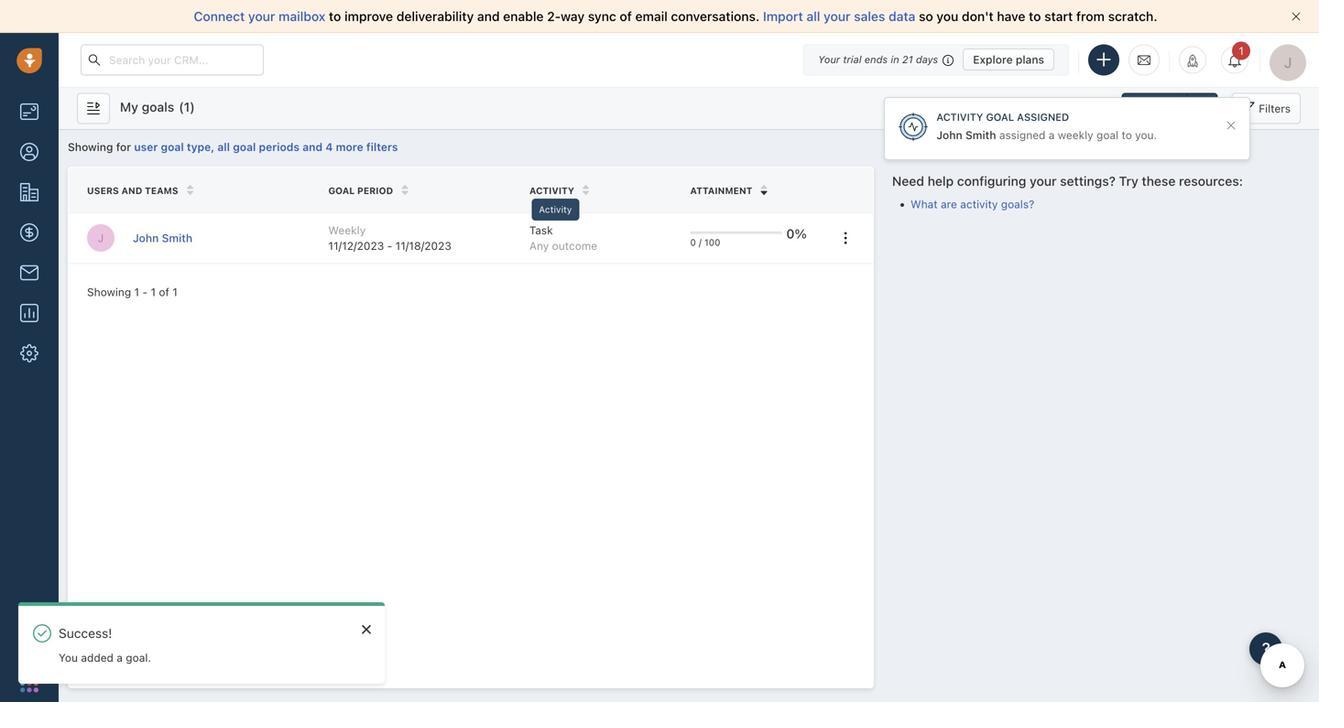 Task type: locate. For each thing, give the bounding box(es) containing it.
what's new image
[[1187, 55, 1200, 67]]

2 horizontal spatial and
[[477, 9, 500, 24]]

1 horizontal spatial 0
[[787, 226, 795, 241]]

john up the help
[[937, 129, 963, 142]]

to inside activity goal assigned john smith assigned a weekly goal to you.
[[1122, 129, 1132, 142]]

period
[[357, 186, 393, 196]]

and left "enable"
[[477, 9, 500, 24]]

to right mailbox
[[329, 9, 341, 24]]

- inside weekly 11/12/2023 - 11/18/2023
[[387, 240, 392, 253]]

help
[[928, 174, 954, 189]]

goal inside activity goal assigned john smith assigned a weekly goal to you.
[[986, 111, 1015, 123]]

1 vertical spatial of
[[159, 286, 169, 299]]

try
[[1119, 174, 1139, 189]]

0 right 100
[[787, 226, 795, 241]]

goal right 'user'
[[161, 141, 184, 153]]

your up goals?
[[1030, 174, 1057, 189]]

smith inside activity goal assigned john smith assigned a weekly goal to you.
[[966, 129, 997, 142]]

2 horizontal spatial your
[[1030, 174, 1057, 189]]

1 horizontal spatial and
[[303, 141, 323, 153]]

activity
[[961, 198, 998, 211]]

phone image
[[20, 633, 38, 652]]

0 vertical spatial a
[[1049, 129, 1055, 142]]

explore
[[973, 53, 1013, 66]]

- for 11/18/2023
[[387, 240, 392, 253]]

0 left the /
[[690, 237, 696, 248]]

conversations.
[[671, 9, 760, 24]]

import all your sales data link
[[763, 9, 919, 24]]

of
[[620, 9, 632, 24], [159, 286, 169, 299]]

4
[[326, 141, 333, 153]]

import
[[763, 9, 803, 24]]

data
[[889, 9, 916, 24]]

1 horizontal spatial john
[[937, 129, 963, 142]]

goal right weekly
[[1097, 129, 1119, 142]]

smith left assigned
[[966, 129, 997, 142]]

more
[[336, 141, 364, 153]]

showing down j on the left top of the page
[[87, 286, 131, 299]]

0 vertical spatial showing
[[68, 141, 113, 153]]

1 horizontal spatial all
[[807, 9, 821, 24]]

2 horizontal spatial to
[[1122, 129, 1132, 142]]

and right users at the left top of page
[[121, 186, 142, 196]]

enable
[[503, 9, 544, 24]]

all right the type,
[[218, 141, 230, 153]]

showing for showing for user goal type, all goal periods and 4 more filters
[[68, 141, 113, 153]]

0 horizontal spatial to
[[329, 9, 341, 24]]

to
[[329, 9, 341, 24], [1029, 9, 1041, 24], [1122, 129, 1132, 142]]

showing
[[68, 141, 113, 153], [87, 286, 131, 299]]

way
[[561, 9, 585, 24]]

activity inside activity goal assigned john smith assigned a weekly goal to you.
[[937, 111, 984, 123]]

activity inside need help configuring your settings? try these resources: what are activity goals? activity
[[539, 205, 572, 215]]

0
[[787, 226, 795, 241], [690, 237, 696, 248]]

showing left for
[[68, 141, 113, 153]]

close image
[[1227, 121, 1236, 130]]

/
[[699, 237, 702, 248]]

1 vertical spatial a
[[117, 652, 123, 665]]

plans
[[1016, 53, 1045, 66]]

1 horizontal spatial a
[[1049, 129, 1055, 142]]

1 vertical spatial showing
[[87, 286, 131, 299]]

goal
[[986, 111, 1015, 123], [328, 186, 355, 196]]

what
[[911, 198, 938, 211]]

smith down teams
[[162, 232, 193, 245]]

goal inside activity goal assigned john smith assigned a weekly goal to you.
[[1097, 129, 1119, 142]]

goals
[[142, 99, 174, 115]]

11/12/2023
[[328, 240, 384, 253]]

100
[[705, 237, 721, 248]]

2 horizontal spatial goal
[[1097, 129, 1119, 142]]

1 link
[[1222, 42, 1251, 74]]

1 horizontal spatial goal
[[233, 141, 256, 153]]

your
[[248, 9, 275, 24], [824, 9, 851, 24], [1030, 174, 1057, 189]]

0 vertical spatial activity
[[937, 111, 984, 123]]

from
[[1077, 9, 1105, 24]]

you added a goal.
[[59, 652, 151, 665]]

of right 'sync'
[[620, 9, 632, 24]]

0 vertical spatial and
[[477, 9, 500, 24]]

1
[[1239, 44, 1244, 57], [184, 99, 190, 115], [134, 286, 139, 299], [151, 286, 156, 299], [172, 286, 178, 299]]

0 horizontal spatial all
[[218, 141, 230, 153]]

are
[[941, 198, 958, 211]]

goals?
[[1001, 198, 1035, 211]]

0 vertical spatial smith
[[966, 129, 997, 142]]

0 vertical spatial john
[[937, 129, 963, 142]]

0 horizontal spatial a
[[117, 652, 123, 665]]

connect your mailbox link
[[194, 9, 329, 24]]

mailbox
[[279, 9, 326, 24]]

activity up task on the top left of the page
[[539, 205, 572, 215]]

your left sales
[[824, 9, 851, 24]]

connect
[[194, 9, 245, 24]]

1 horizontal spatial your
[[824, 9, 851, 24]]

activity up activity tooltip
[[530, 186, 575, 196]]

periods
[[259, 141, 300, 153]]

goal left periods
[[233, 141, 256, 153]]

0 horizontal spatial 0
[[690, 237, 696, 248]]

all
[[807, 9, 821, 24], [218, 141, 230, 153]]

0 vertical spatial all
[[807, 9, 821, 24]]

goal.
[[126, 652, 151, 665]]

goal up assigned
[[986, 111, 1015, 123]]

activity
[[937, 111, 984, 123], [530, 186, 575, 196], [539, 205, 572, 215]]

and left 4
[[303, 141, 323, 153]]

1 vertical spatial -
[[142, 286, 148, 299]]

0 horizontal spatial john
[[133, 232, 159, 245]]

1 vertical spatial john
[[133, 232, 159, 245]]

-
[[387, 240, 392, 253], [142, 286, 148, 299]]

any
[[530, 240, 549, 253]]

)
[[190, 99, 195, 115]]

2 vertical spatial activity
[[539, 205, 572, 215]]

- right the 11/12/2023
[[387, 240, 392, 253]]

all right import
[[807, 9, 821, 24]]

configuring
[[957, 174, 1027, 189]]

- down john smith link
[[142, 286, 148, 299]]

my
[[120, 99, 138, 115]]

of down john smith link
[[159, 286, 169, 299]]

0 vertical spatial goal
[[986, 111, 1015, 123]]

showing for showing 1 - 1 of 1
[[87, 286, 131, 299]]

1 horizontal spatial -
[[387, 240, 392, 253]]

1 vertical spatial activity
[[530, 186, 575, 196]]

0 horizontal spatial -
[[142, 286, 148, 299]]

your left mailbox
[[248, 9, 275, 24]]

0 horizontal spatial and
[[121, 186, 142, 196]]

activity tooltip
[[532, 199, 580, 226]]

attainment
[[690, 186, 753, 196]]

explore plans link
[[963, 49, 1055, 71]]

1 horizontal spatial smith
[[966, 129, 997, 142]]

filters button
[[1232, 93, 1301, 124]]

activity down 'days'
[[937, 111, 984, 123]]

0 vertical spatial -
[[387, 240, 392, 253]]

for
[[116, 141, 131, 153]]

to left start
[[1029, 9, 1041, 24]]

0 horizontal spatial goal
[[328, 186, 355, 196]]

1 vertical spatial smith
[[162, 232, 193, 245]]

a left goal.
[[117, 652, 123, 665]]

to left you.
[[1122, 129, 1132, 142]]

goal left the period
[[328, 186, 355, 196]]

send email image
[[1138, 53, 1151, 68]]

john smith link
[[133, 231, 193, 246]]

in
[[891, 54, 900, 66]]

john right j on the left top of the page
[[133, 232, 159, 245]]

john smith
[[133, 232, 193, 245]]

john
[[937, 129, 963, 142], [133, 232, 159, 245]]

scratch.
[[1108, 9, 1158, 24]]

activity goal assigned john smith assigned a weekly goal to you.
[[937, 111, 1157, 142]]

(
[[179, 99, 184, 115]]

and
[[477, 9, 500, 24], [303, 141, 323, 153], [121, 186, 142, 196]]

0 vertical spatial of
[[620, 9, 632, 24]]

task any outcome
[[530, 224, 598, 253]]

close image
[[362, 625, 371, 635]]

a down assigned
[[1049, 129, 1055, 142]]

1 horizontal spatial goal
[[986, 111, 1015, 123]]



Task type: vqa. For each thing, say whether or not it's contained in the screenshot.
the add to the top
no



Task type: describe. For each thing, give the bounding box(es) containing it.
0 for 0 / 100
[[690, 237, 696, 248]]

j
[[98, 232, 104, 245]]

you.
[[1136, 129, 1157, 142]]

improve
[[345, 9, 393, 24]]

so
[[919, 9, 934, 24]]

your trial ends in 21 days
[[818, 54, 939, 66]]

connect your mailbox to improve deliverability and enable 2-way sync of email conversations. import all your sales data so you don't have to start from scratch.
[[194, 9, 1158, 24]]

type,
[[187, 141, 215, 153]]

teams
[[145, 186, 178, 196]]

freshworks switcher image
[[20, 675, 38, 693]]

1 vertical spatial goal
[[328, 186, 355, 196]]

1 vertical spatial and
[[303, 141, 323, 153]]

showing for user goal type, all goal periods and 4 more filters
[[68, 141, 398, 153]]

days
[[916, 54, 939, 66]]

john inside john smith link
[[133, 232, 159, 245]]

0 / 100
[[690, 237, 721, 248]]

%
[[795, 226, 807, 241]]

showing 1 - 1 of 1
[[87, 286, 178, 299]]

users and teams
[[87, 186, 178, 196]]

settings?
[[1060, 174, 1116, 189]]

deliverability
[[397, 9, 474, 24]]

outcome
[[552, 240, 598, 253]]

11/18/2023
[[396, 240, 452, 253]]

added
[[81, 652, 114, 665]]

21
[[902, 54, 913, 66]]

explore plans
[[973, 53, 1045, 66]]

your inside need help configuring your settings? try these resources: what are activity goals? activity
[[1030, 174, 1057, 189]]

sales
[[854, 9, 886, 24]]

0 %
[[787, 226, 807, 241]]

have
[[997, 9, 1026, 24]]

task
[[530, 224, 553, 237]]

need help configuring your settings? try these resources: what are activity goals? activity
[[539, 174, 1243, 215]]

these
[[1142, 174, 1176, 189]]

user goal type, all goal periods and 4 more filters link
[[134, 141, 398, 153]]

success!
[[59, 626, 112, 641]]

activity for activity
[[530, 186, 575, 196]]

you
[[59, 652, 78, 665]]

filters
[[1259, 102, 1291, 115]]

trial
[[843, 54, 862, 66]]

0 for 0 %
[[787, 226, 795, 241]]

activity for activity goal assigned john smith assigned a weekly goal to you.
[[937, 111, 984, 123]]

resources:
[[1179, 174, 1243, 189]]

start
[[1045, 9, 1073, 24]]

- for 1
[[142, 286, 148, 299]]

goal period
[[328, 186, 393, 196]]

1 vertical spatial all
[[218, 141, 230, 153]]

weekly 11/12/2023 - 11/18/2023
[[328, 224, 452, 253]]

1 horizontal spatial of
[[620, 9, 632, 24]]

assigned
[[1017, 111, 1069, 123]]

close image
[[1292, 12, 1301, 21]]

a inside activity goal assigned john smith assigned a weekly goal to you.
[[1049, 129, 1055, 142]]

sync
[[588, 9, 617, 24]]

0 horizontal spatial of
[[159, 286, 169, 299]]

filters
[[366, 141, 398, 153]]

0 horizontal spatial smith
[[162, 232, 193, 245]]

email
[[636, 9, 668, 24]]

user
[[134, 141, 158, 153]]

1 horizontal spatial to
[[1029, 9, 1041, 24]]

don't
[[962, 9, 994, 24]]

weekly
[[328, 224, 366, 237]]

my goals ( 1 )
[[120, 99, 195, 115]]

assigned
[[1000, 129, 1046, 142]]

2-
[[547, 9, 561, 24]]

you
[[937, 9, 959, 24]]

need
[[893, 174, 925, 189]]

ends
[[865, 54, 888, 66]]

john inside activity goal assigned john smith assigned a weekly goal to you.
[[937, 129, 963, 142]]

what are activity goals? link
[[911, 198, 1035, 211]]

users
[[87, 186, 119, 196]]

phone element
[[11, 624, 48, 661]]

your
[[818, 54, 840, 66]]

0 horizontal spatial goal
[[161, 141, 184, 153]]

weekly
[[1058, 129, 1094, 142]]

2 vertical spatial and
[[121, 186, 142, 196]]

0 horizontal spatial your
[[248, 9, 275, 24]]

Search your CRM... text field
[[81, 44, 264, 76]]



